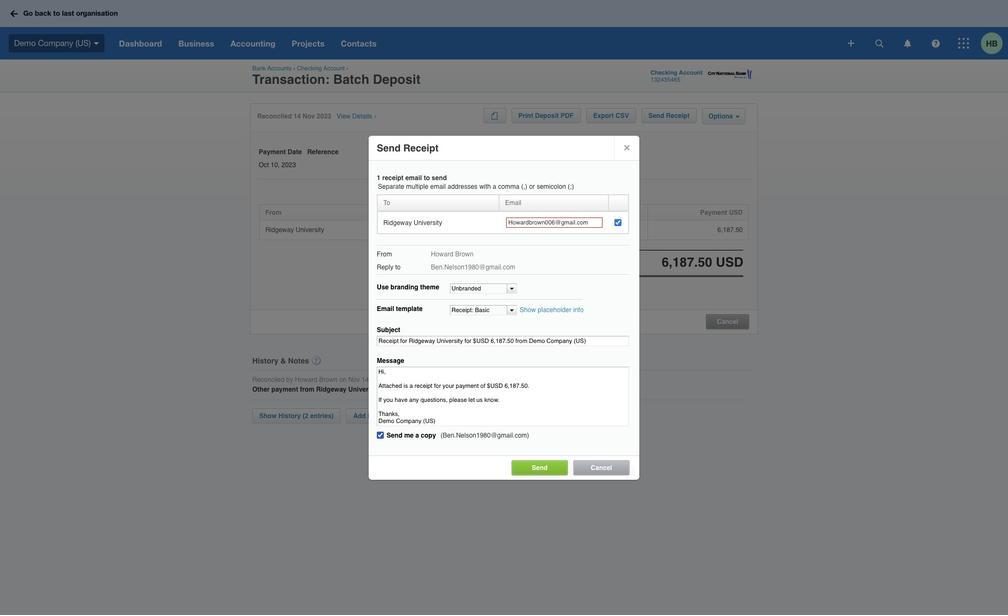 Task type: vqa. For each thing, say whether or not it's contained in the screenshot.
-54.13 "1"
no



Task type: describe. For each thing, give the bounding box(es) containing it.
theme
[[420, 284, 439, 291]]

add
[[353, 413, 366, 420]]

print
[[518, 112, 533, 120]]

2 horizontal spatial ›
[[374, 113, 376, 120]]

options
[[709, 113, 733, 120]]

inv-0020 link
[[396, 226, 423, 234]]

other
[[252, 386, 270, 394]]

receipt
[[382, 174, 404, 182]]

howard brown
[[431, 251, 474, 258]]

me
[[404, 432, 414, 440]]

hb
[[986, 38, 998, 48]]

history & notes
[[252, 357, 309, 365]]

0 vertical spatial history
[[252, 357, 278, 365]]

reference
[[307, 148, 339, 156]]

17:43pm
[[396, 376, 422, 384]]

oct 9, 2023
[[569, 226, 603, 234]]

checking account link
[[297, 65, 345, 72]]

due date
[[569, 209, 598, 216]]

accounts
[[267, 65, 292, 72]]

show placeholder info link
[[520, 306, 584, 314]]

usd
[[729, 209, 743, 216]]

navigation inside hb banner
[[111, 27, 840, 60]]

reconciled 14 nov 2023 view details ›
[[257, 113, 376, 120]]

0020
[[409, 226, 423, 234]]

nov inside reconciled by howard brown on nov 14, 2023 at 17:43pm other payment from ridgeway university on 31 august 2011 for 6,187.50
[[348, 376, 360, 384]]

email template
[[377, 305, 423, 313]]

(,)
[[521, 183, 527, 191]]

(ben.nelson1980@gmail.com)
[[441, 432, 529, 440]]

template
[[396, 305, 423, 313]]

a inside 1 receipt email to send separate multiple email addresses with a comma (,) or semicolon (;)
[[493, 183, 496, 191]]

2 horizontal spatial svg image
[[904, 39, 911, 47]]

placeholder
[[538, 306, 571, 314]]

hb button
[[981, 27, 1008, 60]]

send receipt link
[[641, 108, 697, 123]]

entries)
[[310, 413, 334, 420]]

inv-0020
[[396, 226, 423, 234]]

1 horizontal spatial ›
[[346, 65, 348, 72]]

export csv
[[593, 112, 629, 120]]

organisation
[[76, 9, 118, 17]]

reconciled for reconciled by howard brown on nov 14, 2023 at 17:43pm other payment from ridgeway university on 31 august 2011 for 6,187.50
[[252, 376, 284, 384]]

date for due date
[[584, 209, 598, 216]]

multiple
[[406, 183, 428, 191]]

separate
[[378, 183, 404, 191]]

comma
[[498, 183, 519, 191]]

use branding theme
[[377, 284, 439, 291]]

email for email
[[505, 199, 521, 207]]

demo company (us) button
[[0, 27, 111, 60]]

account inside bank accounts › checking account › transaction:                batch deposit
[[323, 65, 345, 72]]

inv-
[[396, 226, 409, 234]]

by
[[286, 376, 293, 384]]

message
[[377, 357, 404, 365]]

payment
[[271, 386, 298, 394]]

2011
[[424, 386, 438, 394]]

31
[[391, 386, 399, 394]]

transaction:
[[252, 72, 330, 87]]

0 vertical spatial brown
[[455, 251, 474, 258]]

show for show placeholder info
[[520, 306, 536, 314]]

0 horizontal spatial ›
[[293, 65, 295, 72]]

checking inside bank accounts › checking account › transaction:                batch deposit
[[297, 65, 322, 72]]

send me a copy (ben.nelson1980@gmail.com)
[[387, 432, 529, 440]]

go back to last organisation
[[23, 9, 118, 17]]

add note link
[[346, 409, 389, 424]]

reply to
[[377, 264, 401, 271]]

add note
[[353, 413, 382, 420]]

14
[[294, 113, 301, 120]]

send link
[[512, 461, 568, 476]]

0 horizontal spatial university
[[296, 226, 324, 234]]

print deposit pdf link
[[511, 108, 581, 123]]

subject
[[377, 326, 400, 334]]

0 horizontal spatial send receipt
[[377, 142, 439, 154]]

0 vertical spatial from
[[265, 209, 282, 216]]

demo
[[14, 38, 36, 48]]

payment for payment usd
[[700, 209, 727, 216]]

1 vertical spatial receipt
[[403, 142, 439, 154]]

1 vertical spatial on
[[382, 386, 389, 394]]

reconciled by howard brown on nov 14, 2023 at 17:43pm other payment from ridgeway university on 31 august 2011 for 6,187.50
[[252, 376, 476, 394]]

export
[[593, 112, 614, 120]]

back
[[35, 9, 51, 17]]

0 horizontal spatial on
[[339, 376, 347, 384]]

brown inside reconciled by howard brown on nov 14, 2023 at 17:43pm other payment from ridgeway university on 31 august 2011 for 6,187.50
[[319, 376, 338, 384]]

2 horizontal spatial ridgeway
[[383, 219, 412, 227]]

1 horizontal spatial to
[[395, 264, 401, 271]]

at
[[389, 376, 394, 384]]

addresses
[[448, 183, 478, 191]]

copy
[[421, 432, 436, 440]]

checking inside checking account 132435465
[[651, 69, 677, 76]]

0 vertical spatial receipt
[[666, 112, 690, 120]]

1 horizontal spatial email
[[430, 183, 446, 191]]

due
[[569, 209, 582, 216]]

bank accounts › checking account › transaction:                batch deposit
[[252, 65, 421, 87]]

go back to last organisation link
[[6, 4, 124, 23]]

1 receipt email to send separate multiple email addresses with a comma (,) or semicolon (;)
[[377, 174, 574, 191]]

1 horizontal spatial send receipt
[[648, 112, 690, 120]]

1 vertical spatial oct
[[569, 226, 580, 234]]

2 horizontal spatial university
[[414, 219, 442, 227]]

0 vertical spatial email
[[405, 174, 422, 182]]

from
[[300, 386, 314, 394]]

(;)
[[568, 183, 574, 191]]

company
[[38, 38, 73, 48]]

1 vertical spatial deposit
[[535, 112, 559, 120]]



Task type: locate. For each thing, give the bounding box(es) containing it.
0 vertical spatial oct
[[259, 161, 269, 169]]

6,187.50 usd
[[662, 255, 743, 270]]

howard inside reconciled by howard brown on nov 14, 2023 at 17:43pm other payment from ridgeway university on 31 august 2011 for 6,187.50
[[295, 376, 317, 384]]

to
[[53, 9, 60, 17], [424, 174, 430, 182], [395, 264, 401, 271]]

0 vertical spatial to
[[53, 9, 60, 17]]

oct left 9,
[[569, 226, 580, 234]]

1 horizontal spatial receipt
[[666, 112, 690, 120]]

view
[[337, 113, 351, 120]]

1 vertical spatial to
[[424, 174, 430, 182]]

navigation
[[111, 27, 840, 60]]

show placeholder info
[[520, 306, 584, 314]]

1 horizontal spatial a
[[493, 183, 496, 191]]

checking account 132435465
[[651, 69, 703, 83]]

account up send receipt link
[[679, 69, 703, 76]]

svg image
[[904, 39, 911, 47], [848, 40, 854, 47], [94, 42, 99, 45]]

› right checking account link
[[346, 65, 348, 72]]

10,
[[271, 161, 280, 169]]

&
[[281, 357, 286, 365]]

nov right 14
[[303, 113, 315, 120]]

view details › link
[[337, 113, 376, 121]]

date left reference
[[288, 148, 302, 156]]

from down 10,
[[265, 209, 282, 216]]

1 horizontal spatial checking
[[651, 69, 677, 76]]

(us)
[[75, 38, 91, 48]]

a right with
[[493, 183, 496, 191]]

email for email template
[[377, 305, 394, 313]]

reply
[[377, 264, 393, 271]]

0 horizontal spatial email
[[405, 174, 422, 182]]

0 vertical spatial reconciled
[[257, 113, 292, 120]]

go
[[23, 9, 33, 17]]

None text field
[[450, 306, 507, 315]]

0 vertical spatial nov
[[303, 113, 315, 120]]

august
[[400, 386, 422, 394]]

checking up send receipt link
[[651, 69, 677, 76]]

1 vertical spatial cancel
[[591, 465, 612, 472]]

deposit inside bank accounts › checking account › transaction:                batch deposit
[[373, 72, 421, 87]]

svg image inside go back to last organisation link
[[10, 10, 18, 17]]

svg image
[[10, 10, 18, 17], [958, 38, 969, 49], [875, 39, 883, 47], [931, 39, 940, 47]]

from up reply
[[377, 251, 392, 258]]

send receipt up receipt
[[377, 142, 439, 154]]

on left 31
[[382, 386, 389, 394]]

history left the &
[[252, 357, 278, 365]]

on left 14, on the left bottom
[[339, 376, 347, 384]]

1 vertical spatial from
[[377, 251, 392, 258]]

0 horizontal spatial cancel link
[[573, 461, 630, 476]]

to left send at the left top of page
[[424, 174, 430, 182]]

invoice
[[396, 209, 419, 216]]

0 horizontal spatial from
[[265, 209, 282, 216]]

payment usd
[[700, 209, 743, 216]]

6,187.50 right the for
[[451, 386, 476, 394]]

reconciled inside reconciled by howard brown on nov 14, 2023 at 17:43pm other payment from ridgeway university on 31 august 2011 for 6,187.50
[[252, 376, 284, 384]]

1 vertical spatial 6,187.50
[[451, 386, 476, 394]]

132435465
[[651, 76, 680, 83]]

1 vertical spatial brown
[[319, 376, 338, 384]]

details right the view in the top of the page
[[352, 113, 372, 120]]

to inside 1 receipt email to send separate multiple email addresses with a comma (,) or semicolon (;)
[[424, 174, 430, 182]]

6,187.50 inside reconciled by howard brown on nov 14, 2023 at 17:43pm other payment from ridgeway university on 31 august 2011 for 6,187.50
[[451, 386, 476, 394]]

send
[[432, 174, 447, 182]]

for
[[440, 386, 449, 394]]

history inside show history (2 entries) link
[[278, 413, 301, 420]]

brown up ben.nelson1980@gmail.com
[[455, 251, 474, 258]]

9,
[[581, 226, 587, 234]]

1 horizontal spatial cancel link
[[707, 316, 749, 326]]

send receipt
[[648, 112, 690, 120], [377, 142, 439, 154]]

payment left usd
[[700, 209, 727, 216]]

info
[[573, 306, 584, 314]]

a
[[493, 183, 496, 191], [415, 432, 419, 440]]

0 vertical spatial email
[[505, 199, 521, 207]]

or
[[529, 183, 535, 191]]

6,187.50
[[717, 226, 743, 234], [451, 386, 476, 394]]

Subject text field
[[377, 336, 629, 346]]

2023 right 9,
[[589, 226, 603, 234]]

oct
[[259, 161, 269, 169], [569, 226, 580, 234]]

from
[[265, 209, 282, 216], [377, 251, 392, 258]]

account
[[323, 65, 345, 72], [679, 69, 703, 76]]

svg image inside demo company (us) popup button
[[94, 42, 99, 45]]

0 horizontal spatial howard
[[295, 376, 317, 384]]

export csv link
[[586, 108, 636, 123]]

1 horizontal spatial email
[[505, 199, 521, 207]]

brown
[[455, 251, 474, 258], [319, 376, 338, 384]]

cancel link
[[707, 316, 749, 326], [573, 461, 630, 476]]

pdf
[[561, 112, 574, 120]]

0 horizontal spatial ridgeway university
[[265, 226, 324, 234]]

to right reply
[[395, 264, 401, 271]]

0 horizontal spatial show
[[259, 413, 277, 420]]

2 vertical spatial to
[[395, 264, 401, 271]]

1 vertical spatial date
[[584, 209, 598, 216]]

6,187.50 down usd
[[717, 226, 743, 234]]

1 horizontal spatial from
[[377, 251, 392, 258]]

date for payment date oct 10, 2023
[[288, 148, 302, 156]]

1 horizontal spatial show
[[520, 306, 536, 314]]

university
[[414, 219, 442, 227], [296, 226, 324, 234], [348, 386, 380, 394]]

deposit right batch
[[373, 72, 421, 87]]

0 vertical spatial deposit
[[373, 72, 421, 87]]

1 horizontal spatial date
[[584, 209, 598, 216]]

1 vertical spatial cancel link
[[573, 461, 630, 476]]

ben.nelson1980@gmail.com
[[431, 264, 515, 271]]

bank
[[252, 65, 266, 72]]

reconciled left 14
[[257, 113, 292, 120]]

0 horizontal spatial payment
[[259, 148, 286, 156]]

1 horizontal spatial svg image
[[848, 40, 854, 47]]

0 horizontal spatial deposit
[[373, 72, 421, 87]]

› right the view in the top of the page
[[374, 113, 376, 120]]

1 vertical spatial history
[[278, 413, 301, 420]]

to left last
[[53, 9, 60, 17]]

receipt down "132435465"
[[666, 112, 690, 120]]

reconciled up other
[[252, 376, 284, 384]]

1 horizontal spatial ridgeway
[[316, 386, 347, 394]]

brown up entries)
[[319, 376, 338, 384]]

1 vertical spatial email
[[377, 305, 394, 313]]

1 horizontal spatial cancel
[[717, 318, 738, 326]]

howard up from
[[295, 376, 317, 384]]

show down other
[[259, 413, 277, 420]]

csv
[[616, 112, 629, 120]]

0 horizontal spatial to
[[53, 9, 60, 17]]

0 horizontal spatial cancel
[[591, 465, 612, 472]]

2023 left the view in the top of the page
[[317, 113, 331, 120]]

payment up 10,
[[259, 148, 286, 156]]

howard up ben.nelson1980@gmail.com
[[431, 251, 453, 258]]

a right me
[[415, 432, 419, 440]]

None checkbox
[[614, 219, 622, 226], [377, 432, 384, 439], [614, 219, 622, 226], [377, 432, 384, 439]]

show history (2 entries) link
[[252, 409, 341, 424]]

ridgeway
[[383, 219, 412, 227], [265, 226, 294, 234], [316, 386, 347, 394]]

1 vertical spatial payment
[[700, 209, 727, 216]]

send
[[648, 112, 664, 120], [377, 142, 401, 154], [387, 432, 402, 440], [532, 465, 548, 472]]

print deposit pdf
[[518, 112, 574, 120]]

ridgeway inside reconciled by howard brown on nov 14, 2023 at 17:43pm other payment from ridgeway university on 31 august 2011 for 6,187.50
[[316, 386, 347, 394]]

› right accounts
[[293, 65, 295, 72]]

details down (,)
[[509, 209, 530, 216]]

demo company (us)
[[14, 38, 91, 48]]

1 vertical spatial details
[[509, 209, 530, 216]]

0 vertical spatial howard
[[431, 251, 453, 258]]

0 horizontal spatial a
[[415, 432, 419, 440]]

Message text field
[[377, 367, 629, 427]]

history left (2
[[278, 413, 301, 420]]

0 vertical spatial show
[[520, 306, 536, 314]]

hb banner
[[0, 0, 1008, 60]]

2 horizontal spatial to
[[424, 174, 430, 182]]

0 vertical spatial payment
[[259, 148, 286, 156]]

0 horizontal spatial svg image
[[94, 42, 99, 45]]

1 vertical spatial a
[[415, 432, 419, 440]]

1 horizontal spatial nov
[[348, 376, 360, 384]]

use
[[377, 284, 389, 291]]

receipt up send at the left top of page
[[403, 142, 439, 154]]

show history (2 entries)
[[259, 413, 334, 420]]

1 horizontal spatial account
[[679, 69, 703, 76]]

date right due
[[584, 209, 598, 216]]

1 horizontal spatial oct
[[569, 226, 580, 234]]

date inside "payment date oct 10, 2023"
[[288, 148, 302, 156]]

show
[[520, 306, 536, 314], [259, 413, 277, 420]]

reconciled for reconciled 14 nov 2023 view details ›
[[257, 113, 292, 120]]

0 vertical spatial on
[[339, 376, 347, 384]]

ridgeway university
[[383, 219, 442, 227], [265, 226, 324, 234]]

0 horizontal spatial oct
[[259, 161, 269, 169]]

2023 inside "payment date oct 10, 2023"
[[282, 161, 296, 169]]

2023 right 10,
[[282, 161, 296, 169]]

details
[[352, 113, 372, 120], [509, 209, 530, 216]]

1 vertical spatial reconciled
[[252, 376, 284, 384]]

1 horizontal spatial payment
[[700, 209, 727, 216]]

1 horizontal spatial ridgeway university
[[383, 219, 442, 227]]

1 horizontal spatial howard
[[431, 251, 453, 258]]

1 vertical spatial send receipt
[[377, 142, 439, 154]]

history
[[252, 357, 278, 365], [278, 413, 301, 420]]

(2
[[303, 413, 308, 420]]

batch
[[333, 72, 369, 87]]

1 horizontal spatial university
[[348, 386, 380, 394]]

checking
[[297, 65, 322, 72], [651, 69, 677, 76]]

email down comma at the top
[[505, 199, 521, 207]]

1 horizontal spatial details
[[509, 209, 530, 216]]

notes
[[288, 357, 309, 365]]

0 horizontal spatial date
[[288, 148, 302, 156]]

0 horizontal spatial details
[[352, 113, 372, 120]]

account inside checking account 132435465
[[679, 69, 703, 76]]

deposit left pdf
[[535, 112, 559, 120]]

note
[[368, 413, 382, 420]]

0 horizontal spatial 6,187.50
[[451, 386, 476, 394]]

email down send at the left top of page
[[430, 183, 446, 191]]

0 horizontal spatial nov
[[303, 113, 315, 120]]

2023 left at on the left bottom of the page
[[373, 376, 387, 384]]

oct inside "payment date oct 10, 2023"
[[259, 161, 269, 169]]

date
[[288, 148, 302, 156], [584, 209, 598, 216]]

0 vertical spatial send receipt
[[648, 112, 690, 120]]

0 horizontal spatial ridgeway
[[265, 226, 294, 234]]

deposit
[[373, 72, 421, 87], [535, 112, 559, 120]]

email up multiple
[[405, 174, 422, 182]]

1 vertical spatial email
[[430, 183, 446, 191]]

payment date oct 10, 2023
[[259, 148, 302, 169]]

email up the subject
[[377, 305, 394, 313]]

payment inside "payment date oct 10, 2023"
[[259, 148, 286, 156]]

1 horizontal spatial on
[[382, 386, 389, 394]]

0 horizontal spatial account
[[323, 65, 345, 72]]

0 horizontal spatial checking
[[297, 65, 322, 72]]

invoice number
[[396, 209, 445, 216]]

None text field
[[506, 218, 603, 228], [450, 284, 507, 293], [506, 218, 603, 228], [450, 284, 507, 293]]

2023
[[317, 113, 331, 120], [282, 161, 296, 169], [589, 226, 603, 234], [373, 376, 387, 384]]

0 vertical spatial details
[[352, 113, 372, 120]]

oct left 10,
[[259, 161, 269, 169]]

1 vertical spatial nov
[[348, 376, 360, 384]]

number
[[421, 209, 445, 216]]

show for show history (2 entries)
[[259, 413, 277, 420]]

to
[[383, 199, 390, 207]]

1 horizontal spatial brown
[[455, 251, 474, 258]]

0 vertical spatial 6,187.50
[[717, 226, 743, 234]]

university inside reconciled by howard brown on nov 14, 2023 at 17:43pm other payment from ridgeway university on 31 august 2011 for 6,187.50
[[348, 386, 380, 394]]

show left placeholder
[[520, 306, 536, 314]]

0 vertical spatial a
[[493, 183, 496, 191]]

1 vertical spatial howard
[[295, 376, 317, 384]]

payment
[[259, 148, 286, 156], [700, 209, 727, 216]]

checking right accounts
[[297, 65, 322, 72]]

bank accounts link
[[252, 65, 292, 72]]

nov left 14, on the left bottom
[[348, 376, 360, 384]]

payment for payment date oct 10, 2023
[[259, 148, 286, 156]]

0 vertical spatial cancel
[[717, 318, 738, 326]]

send receipt down "132435465"
[[648, 112, 690, 120]]

2023 inside reconciled by howard brown on nov 14, 2023 at 17:43pm other payment from ridgeway university on 31 august 2011 for 6,187.50
[[373, 376, 387, 384]]

with
[[479, 183, 491, 191]]

1 horizontal spatial 6,187.50
[[717, 226, 743, 234]]

account up the view in the top of the page
[[323, 65, 345, 72]]

nov
[[303, 113, 315, 120], [348, 376, 360, 384]]

1 horizontal spatial deposit
[[535, 112, 559, 120]]

branding
[[391, 284, 418, 291]]

0 vertical spatial cancel link
[[707, 316, 749, 326]]

to inside go back to last organisation link
[[53, 9, 60, 17]]

1 vertical spatial show
[[259, 413, 277, 420]]

0 horizontal spatial brown
[[319, 376, 338, 384]]



